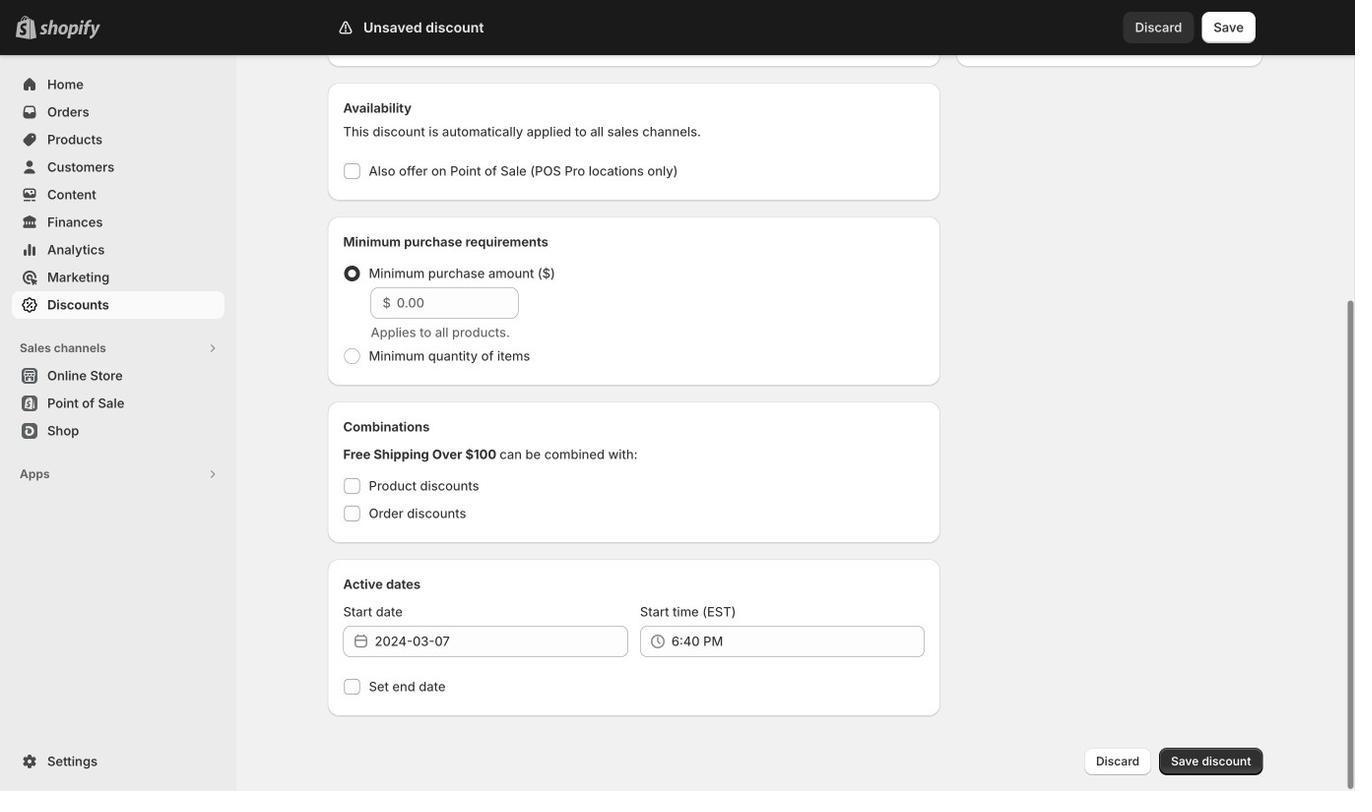 Task type: locate. For each thing, give the bounding box(es) containing it.
0.00 text field
[[397, 288, 519, 319]]

YYYY-MM-DD text field
[[375, 627, 628, 658]]

Enter time text field
[[672, 627, 925, 658]]

shopify image
[[39, 19, 100, 39]]



Task type: vqa. For each thing, say whether or not it's contained in the screenshot.
my store icon
no



